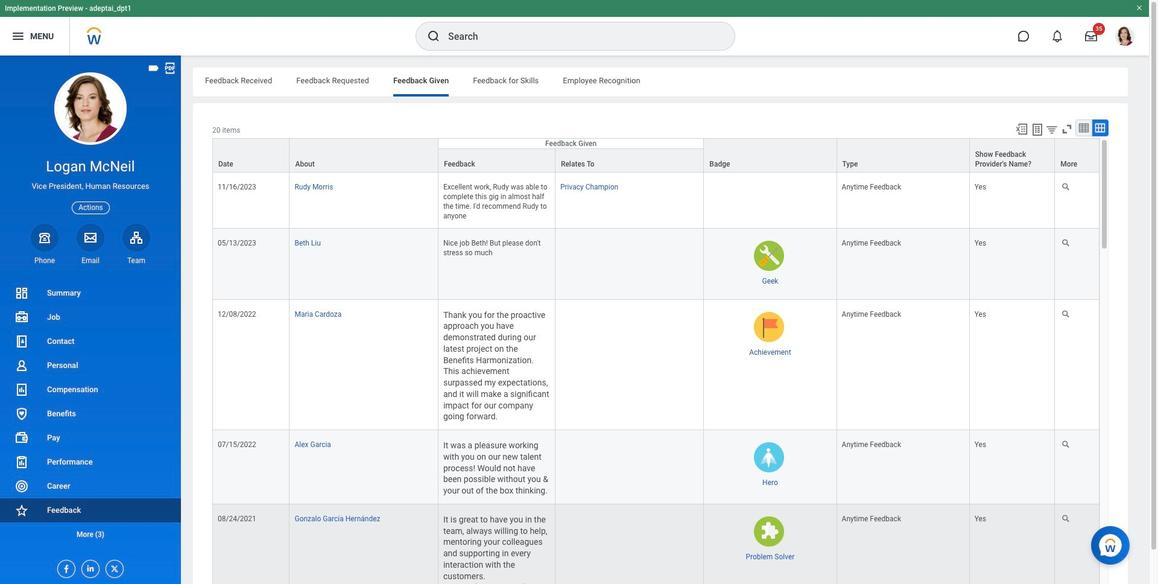 Task type: describe. For each thing, give the bounding box(es) containing it.
5 row from the top
[[212, 300, 1101, 430]]

facebook image
[[58, 561, 71, 574]]

pay image
[[14, 431, 29, 445]]

navigation pane region
[[0, 56, 181, 584]]

inbox large image
[[1086, 30, 1098, 42]]

personal image
[[14, 358, 29, 373]]

feedback image
[[14, 503, 29, 518]]

7 row from the top
[[212, 504, 1101, 584]]

notifications large image
[[1052, 30, 1064, 42]]

justify image
[[11, 29, 25, 43]]

3 row from the top
[[212, 173, 1101, 229]]

benefits image
[[14, 407, 29, 421]]

export to excel image
[[1016, 122, 1029, 136]]

Search Workday  search field
[[448, 23, 710, 49]]

x image
[[106, 561, 119, 574]]

4 row from the top
[[212, 229, 1101, 300]]

profile logan mcneil image
[[1116, 27, 1135, 48]]

close environment banner image
[[1136, 4, 1143, 11]]

expand table image
[[1095, 122, 1107, 134]]

badge image for 5th row from the top
[[754, 312, 784, 342]]

2 row from the top
[[212, 148, 1100, 173]]

linkedin image
[[82, 561, 95, 573]]

badge image for second row from the bottom of the page
[[754, 442, 784, 472]]



Task type: vqa. For each thing, say whether or not it's contained in the screenshot.
Workteams's menu group icon
no



Task type: locate. For each thing, give the bounding box(es) containing it.
performance image
[[14, 455, 29, 469]]

view printable version (pdf) image
[[164, 62, 177, 75]]

career image
[[14, 479, 29, 494]]

1 badge image from the top
[[754, 241, 784, 271]]

email logan mcneil element
[[77, 256, 104, 265]]

select to filter grid data image
[[1046, 123, 1059, 136]]

3 badge image from the top
[[754, 442, 784, 472]]

export to worksheets image
[[1031, 122, 1045, 137]]

4 badge image from the top
[[754, 516, 784, 547]]

banner
[[0, 0, 1149, 56]]

badge image for 7th row
[[754, 516, 784, 547]]

badge image for fourth row from the top of the page
[[754, 241, 784, 271]]

6 row from the top
[[212, 430, 1101, 504]]

search image
[[427, 29, 441, 43]]

badge image
[[754, 241, 784, 271], [754, 312, 784, 342], [754, 442, 784, 472], [754, 516, 784, 547]]

team logan mcneil element
[[122, 256, 150, 265]]

fullscreen image
[[1061, 122, 1074, 136]]

summary image
[[14, 286, 29, 300]]

job image
[[14, 310, 29, 325]]

tag image
[[147, 62, 161, 75]]

tab list
[[193, 68, 1128, 97]]

2 badge image from the top
[[754, 312, 784, 342]]

contact image
[[14, 334, 29, 349]]

view team image
[[129, 230, 144, 245]]

phone image
[[36, 230, 53, 245]]

1 row from the top
[[212, 138, 1100, 173]]

mail image
[[83, 230, 98, 245]]

compensation image
[[14, 383, 29, 397]]

table image
[[1078, 122, 1090, 134]]

phone logan mcneil element
[[31, 256, 59, 265]]

toolbar
[[1010, 119, 1109, 138]]

list
[[0, 281, 181, 547]]

row
[[212, 138, 1100, 173], [212, 148, 1100, 173], [212, 173, 1101, 229], [212, 229, 1101, 300], [212, 300, 1101, 430], [212, 430, 1101, 504], [212, 504, 1101, 584]]

cell
[[704, 173, 837, 229], [556, 229, 704, 300], [556, 300, 704, 430], [556, 430, 704, 504], [556, 504, 704, 584]]



